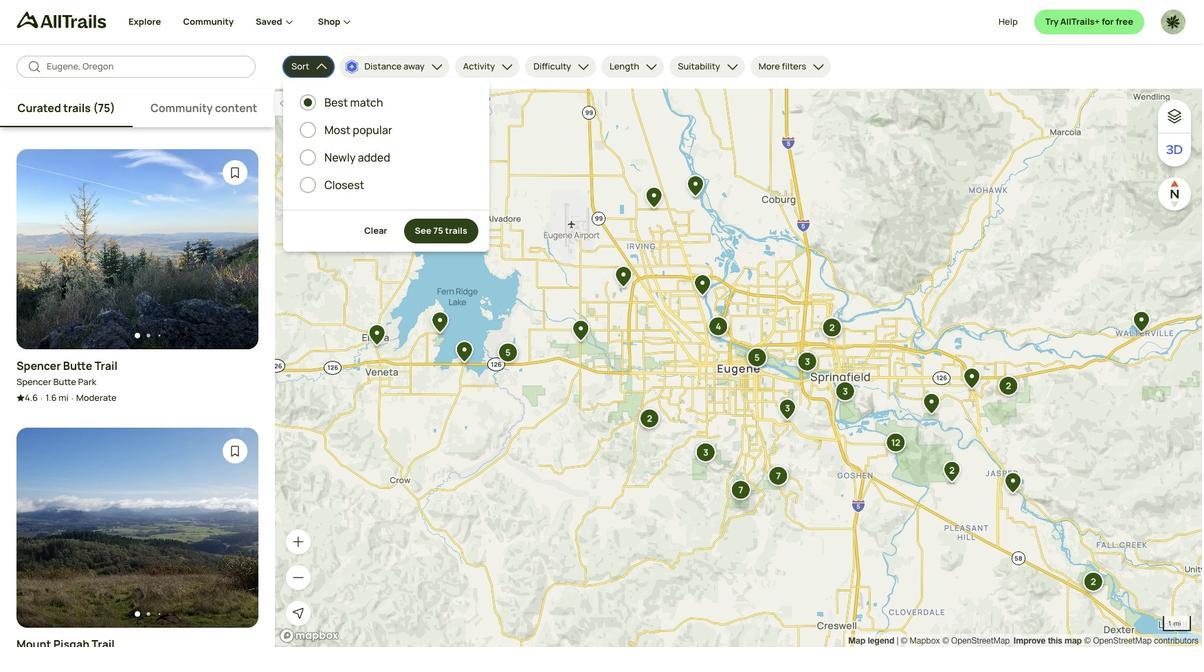 Task type: locate. For each thing, give the bounding box(es) containing it.
1 mi
[[1169, 619, 1182, 627]]

activity button
[[455, 56, 520, 78]]

0 horizontal spatial mi
[[59, 392, 69, 404]]

3 © from the left
[[1085, 636, 1091, 646]]

openstreetmap right map
[[1094, 636, 1153, 646]]

· right 1.6
[[71, 392, 73, 404]]

0 horizontal spatial openstreetmap
[[952, 636, 1011, 646]]

openstreetmap left improve
[[952, 636, 1011, 646]]

length button
[[602, 56, 665, 78]]

trails right the 75
[[445, 224, 468, 237]]

© right | on the right
[[901, 636, 908, 646]]

mi
[[59, 392, 69, 404], [1174, 619, 1182, 627]]

0 vertical spatial trails
[[63, 100, 91, 116]]

most
[[325, 122, 351, 138]]

4.6
[[25, 392, 38, 404]]

2 navigate previous image from the top
[[33, 521, 47, 534]]

legend
[[868, 635, 895, 646]]

trails inside button
[[445, 224, 468, 237]]

1 vertical spatial navigate previous image
[[33, 521, 47, 534]]

best match
[[325, 95, 383, 110]]

© right mapbox
[[943, 636, 950, 646]]

Eugene, Oregon field
[[47, 60, 245, 73]]

mi right 1.6
[[59, 392, 69, 404]]

closest
[[325, 177, 365, 193]]

2 horizontal spatial ©
[[1085, 636, 1091, 646]]

map
[[849, 635, 866, 646]]

mi right 1
[[1174, 619, 1182, 627]]

1 horizontal spatial mi
[[1174, 619, 1182, 627]]

0 vertical spatial navigate previous image
[[33, 242, 47, 256]]

1 vertical spatial spencer
[[17, 375, 52, 388]]

1
[[1169, 619, 1172, 627]]

activity
[[463, 60, 495, 72]]

content
[[215, 100, 257, 116]]

1 spencer from the top
[[17, 358, 61, 373]]

butte up park
[[63, 358, 92, 373]]

butte up 4.6 · 1.6 mi · moderate at the bottom left
[[53, 375, 76, 388]]

best
[[325, 95, 348, 110]]

newly added
[[325, 150, 391, 165]]

© right map
[[1085, 636, 1091, 646]]

add to list image
[[228, 166, 242, 180]]

see
[[415, 224, 432, 237]]

current location image
[[292, 607, 305, 620]]

community link
[[183, 0, 234, 44]]

community
[[183, 15, 234, 28], [151, 100, 213, 116]]

length
[[610, 60, 640, 72]]

more filters button
[[751, 56, 832, 78]]

map legend link
[[849, 635, 897, 646]]

1 vertical spatial community
[[151, 100, 213, 116]]

curated
[[18, 100, 61, 116]]

tab list
[[0, 89, 275, 127]]

spencer up 4.6
[[17, 375, 52, 388]]

alltrails link
[[17, 12, 129, 34]]

map
[[1065, 635, 1083, 646]]

distance
[[365, 60, 402, 72]]

popular
[[353, 122, 393, 138]]

0 vertical spatial community
[[183, 15, 234, 28]]

saved
[[256, 15, 282, 28]]

spencer up spencer butte park 'link'
[[17, 358, 61, 373]]

away
[[404, 60, 425, 72]]

© mapbox link
[[901, 636, 941, 646]]

butte
[[63, 358, 92, 373], [53, 375, 76, 388]]

option group containing best match
[[300, 94, 473, 193]]

saved button
[[256, 0, 318, 44]]

help link
[[999, 10, 1018, 34]]

curated trails (75)
[[18, 100, 115, 116]]

0 horizontal spatial ·
[[41, 392, 43, 404]]

shop link
[[318, 0, 354, 44]]

community content tab
[[133, 89, 275, 127]]

0 vertical spatial spencer
[[17, 358, 61, 373]]

community left saved
[[183, 15, 234, 28]]

· left 1.6
[[41, 392, 43, 404]]

improve
[[1014, 635, 1046, 646]]

openstreetmap
[[952, 636, 1011, 646], [1094, 636, 1153, 646]]

navigate previous image for navigate next icon
[[33, 242, 47, 256]]

difficulty
[[534, 60, 572, 72]]

None search field
[[17, 56, 256, 78]]

©
[[901, 636, 908, 646], [943, 636, 950, 646], [1085, 636, 1091, 646]]

community for community content
[[151, 100, 213, 116]]

0 horizontal spatial trails
[[63, 100, 91, 116]]

0 horizontal spatial ©
[[901, 636, 908, 646]]

1 horizontal spatial trails
[[445, 224, 468, 237]]

more filters
[[759, 60, 807, 72]]

4.6 · 1.6 mi · moderate
[[25, 392, 117, 404]]

trails
[[63, 100, 91, 116], [445, 224, 468, 237]]

option group
[[300, 94, 473, 193]]

2 openstreetmap from the left
[[1094, 636, 1153, 646]]

1 vertical spatial trails
[[445, 224, 468, 237]]

spencer
[[17, 358, 61, 373], [17, 375, 52, 388]]

most popular
[[325, 122, 393, 138]]

1.6
[[46, 392, 57, 404]]

dialog
[[0, 0, 1203, 647]]

close this dialog image
[[1166, 589, 1179, 603]]

0 vertical spatial mi
[[59, 392, 69, 404]]

1 · from the left
[[41, 392, 43, 404]]

75
[[434, 224, 444, 237]]

shop button
[[318, 0, 354, 44]]

shop
[[318, 15, 341, 28]]

enable 3d map image
[[1167, 142, 1184, 158]]

1 horizontal spatial ©
[[943, 636, 950, 646]]

clear
[[364, 224, 388, 237]]

map legend | © mapbox © openstreetmap improve this map © openstreetmap contributors
[[849, 635, 1199, 646]]

contributors
[[1155, 636, 1199, 646]]

distance away
[[365, 60, 425, 72]]

community inside tab
[[151, 100, 213, 116]]

difficulty button
[[526, 56, 596, 78]]

·
[[41, 392, 43, 404], [71, 392, 73, 404]]

list
[[849, 634, 1199, 647]]

1 navigate previous image from the top
[[33, 242, 47, 256]]

navigate previous image
[[33, 242, 47, 256], [33, 521, 47, 534]]

|
[[897, 636, 899, 646]]

reset north and pitch image
[[1162, 180, 1189, 208]]

1 horizontal spatial ·
[[71, 392, 73, 404]]

trails left (75)
[[63, 100, 91, 116]]

1 horizontal spatial openstreetmap
[[1094, 636, 1153, 646]]

community left content
[[151, 100, 213, 116]]

zoom map in image
[[292, 535, 305, 549]]



Task type: vqa. For each thing, say whether or not it's contained in the screenshot.
'North'
no



Task type: describe. For each thing, give the bounding box(es) containing it.
spencer butte park link
[[17, 375, 96, 389]]

navigate next image
[[228, 521, 242, 534]]

(75)
[[93, 100, 115, 116]]

zoom map out image
[[292, 571, 305, 585]]

spencer butte trail spencer butte park
[[17, 358, 118, 388]]

this
[[1049, 635, 1063, 646]]

1 vertical spatial mi
[[1174, 619, 1182, 627]]

alltrails+
[[1061, 15, 1101, 28]]

curated trails (75) tab
[[0, 89, 133, 127]]

kendall image
[[1162, 10, 1186, 34]]

sort button
[[283, 56, 334, 78]]

see 75 trails
[[415, 224, 468, 237]]

suitability button
[[670, 56, 745, 78]]

0 vertical spatial butte
[[63, 358, 92, 373]]

© openstreetmap link
[[943, 636, 1011, 646]]

navigate next image
[[228, 242, 242, 256]]

distance away button
[[340, 56, 450, 78]]

clear button
[[353, 219, 399, 243]]

© openstreetmap contributors link
[[1085, 636, 1199, 646]]

park
[[78, 375, 96, 388]]

list containing map legend
[[849, 634, 1199, 647]]

trails inside tab
[[63, 100, 91, 116]]

explore
[[129, 15, 161, 28]]

navigate previous image for navigate next image
[[33, 521, 47, 534]]

match
[[350, 95, 383, 110]]

newly
[[325, 150, 356, 165]]

2 · from the left
[[71, 392, 73, 404]]

more
[[759, 60, 781, 72]]

tab list containing curated trails (75)
[[0, 89, 275, 127]]

1 openstreetmap from the left
[[952, 636, 1011, 646]]

suitability
[[678, 60, 721, 72]]

added
[[358, 150, 391, 165]]

help
[[999, 15, 1018, 28]]

add to list image
[[228, 444, 242, 458]]

2 spencer from the top
[[17, 375, 52, 388]]

moderate
[[76, 392, 117, 404]]

1 © from the left
[[901, 636, 908, 646]]

community for community
[[183, 15, 234, 28]]

community content
[[151, 100, 257, 116]]

alltrails image
[[17, 12, 107, 28]]

explore link
[[129, 0, 161, 44]]

map region
[[275, 89, 1203, 647]]

2 © from the left
[[943, 636, 950, 646]]

1 vertical spatial butte
[[53, 375, 76, 388]]

sort
[[292, 60, 310, 72]]

map options image
[[1167, 108, 1184, 124]]

improve this map link
[[1014, 635, 1083, 646]]

filters
[[782, 60, 807, 72]]

trail
[[95, 358, 118, 373]]

see 75 trails button
[[404, 219, 479, 243]]

mapbox
[[910, 636, 941, 646]]

try
[[1046, 15, 1059, 28]]

saved link
[[256, 0, 296, 44]]

mi inside 4.6 · 1.6 mi · moderate
[[59, 392, 69, 404]]

free
[[1116, 15, 1134, 28]]

try alltrails+ for free link
[[1035, 10, 1145, 34]]

for
[[1102, 15, 1115, 28]]

try alltrails+ for free
[[1046, 15, 1134, 28]]



